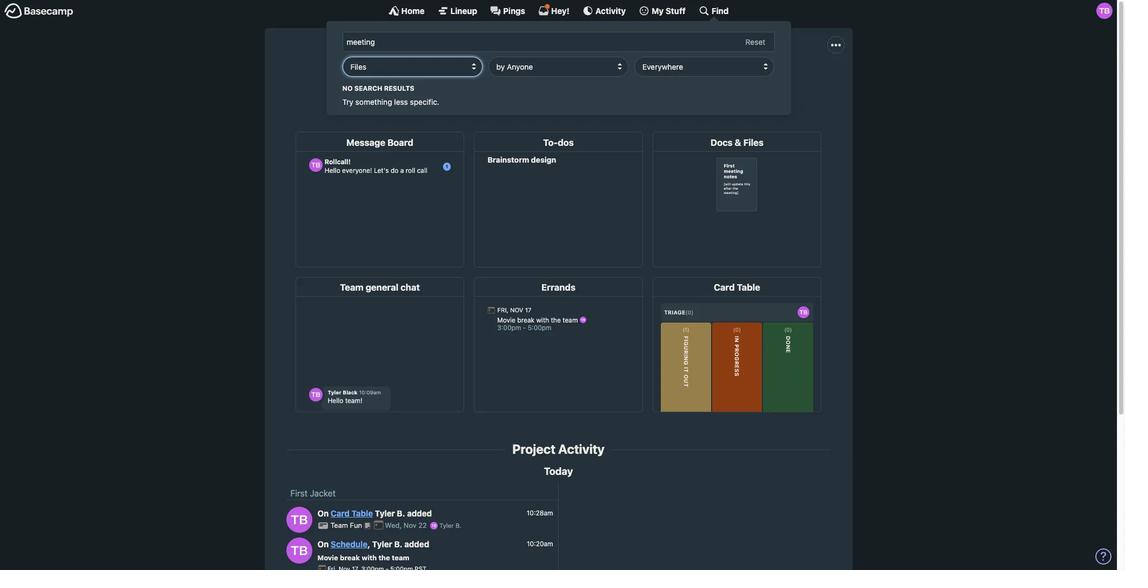 Task type: vqa. For each thing, say whether or not it's contained in the screenshot.
reset field in MAIN element
yes



Task type: locate. For each thing, give the bounding box(es) containing it.
today
[[544, 465, 573, 477]]

jacket for first jacket let's create the first jacket of the company! i am thinking rabits and strips and colors! a lot of colors!
[[551, 50, 606, 70]]

project activity
[[513, 442, 605, 457]]

0 vertical spatial tyler
[[375, 509, 395, 519]]

first jacket link
[[291, 489, 336, 499]]

activity
[[596, 6, 626, 15], [558, 442, 605, 457]]

i
[[532, 74, 534, 84]]

2 vertical spatial b.
[[394, 540, 403, 549]]

0 horizontal spatial jacket
[[310, 489, 336, 499]]

card
[[331, 509, 350, 519]]

card table link
[[331, 509, 373, 519]]

1 colors! from the left
[[666, 74, 693, 84]]

tyler
[[375, 509, 395, 519], [440, 522, 454, 529], [372, 540, 392, 549]]

on left card
[[318, 509, 329, 519]]

on for on card table tyler b. added
[[318, 509, 329, 519]]

jacket inside first jacket let's create the first jacket of the company! i am thinking rabits and strips and colors! a lot of colors!
[[551, 50, 606, 70]]

schedule link
[[331, 540, 368, 549]]

1 vertical spatial on
[[318, 540, 329, 549]]

find button
[[699, 5, 729, 16]]

0 horizontal spatial the
[[379, 553, 390, 562]]

tyler up wed,
[[375, 509, 395, 519]]

0 vertical spatial first
[[512, 50, 548, 70]]

the left first
[[408, 74, 421, 84]]

1 horizontal spatial of
[[721, 74, 729, 84]]

activity link
[[583, 5, 626, 16]]

a
[[695, 74, 700, 84]]

1 on from the top
[[318, 509, 329, 519]]

added up 22
[[407, 509, 432, 519]]

specific.
[[410, 97, 439, 106]]

1 vertical spatial first
[[291, 489, 308, 499]]

lineup
[[451, 6, 477, 15]]

activity left my
[[596, 6, 626, 15]]

2 horizontal spatial the
[[476, 74, 489, 84]]

tyler right 22
[[440, 522, 454, 529]]

the
[[408, 74, 421, 84], [476, 74, 489, 84], [379, 553, 390, 562]]

2 colors! from the left
[[731, 74, 758, 84]]

0 horizontal spatial of
[[466, 74, 474, 84]]

switch accounts image
[[4, 3, 74, 19]]

2 vertical spatial tyler
[[372, 540, 392, 549]]

None reset field
[[740, 35, 771, 49]]

2 and from the left
[[649, 74, 664, 84]]

with
[[362, 553, 377, 562]]

0 horizontal spatial colors!
[[666, 74, 693, 84]]

lineup link
[[438, 5, 477, 16]]

1 horizontal spatial first
[[512, 50, 548, 70]]

first inside first jacket let's create the first jacket of the company! i am thinking rabits and strips and colors! a lot of colors!
[[512, 50, 548, 70]]

1 and from the left
[[608, 74, 623, 84]]

b.
[[397, 509, 405, 519], [456, 522, 462, 529], [394, 540, 403, 549]]

tyler right ,
[[372, 540, 392, 549]]

wed, nov 22
[[385, 521, 429, 530]]

first for first jacket
[[291, 489, 308, 499]]

1 horizontal spatial jacket
[[551, 50, 606, 70]]

activity up the today
[[558, 442, 605, 457]]

0 vertical spatial added
[[407, 509, 432, 519]]

b. up wed, nov 22
[[397, 509, 405, 519]]

wed,
[[385, 521, 402, 530]]

movie break with the team
[[318, 553, 410, 562]]

colors!
[[666, 74, 693, 84], [731, 74, 758, 84]]

1 vertical spatial jacket
[[310, 489, 336, 499]]

create
[[381, 74, 406, 84]]

and
[[608, 74, 623, 84], [649, 74, 664, 84]]

colors! right lot
[[731, 74, 758, 84]]

b. up team
[[394, 540, 403, 549]]

on up movie at the bottom left of the page
[[318, 540, 329, 549]]

b. right 22
[[456, 522, 462, 529]]

2 of from the left
[[721, 74, 729, 84]]

tyler black image
[[1097, 3, 1113, 19], [286, 507, 312, 533], [430, 522, 438, 530], [286, 538, 312, 564]]

1 horizontal spatial the
[[408, 74, 421, 84]]

my stuff button
[[639, 5, 686, 16]]

1 vertical spatial activity
[[558, 442, 605, 457]]

hey! button
[[538, 4, 570, 16]]

0 horizontal spatial and
[[608, 74, 623, 84]]

0 vertical spatial on
[[318, 509, 329, 519]]

and right strips
[[649, 74, 664, 84]]

0 vertical spatial b.
[[397, 509, 405, 519]]

tyler b.
[[438, 522, 462, 529]]

1 horizontal spatial and
[[649, 74, 664, 84]]

my
[[652, 6, 664, 15]]

first
[[423, 74, 438, 84]]

10:28am element
[[527, 509, 553, 517]]

my stuff
[[652, 6, 686, 15]]

0 vertical spatial jacket
[[551, 50, 606, 70]]

the left company!
[[476, 74, 489, 84]]

first for first jacket let's create the first jacket of the company! i am thinking rabits and strips and colors! a lot of colors!
[[512, 50, 548, 70]]

something
[[356, 97, 392, 106]]

of right jacket
[[466, 74, 474, 84]]

added for ,       tyler b. added
[[404, 540, 429, 549]]

of
[[466, 74, 474, 84], [721, 74, 729, 84]]

10:20am element
[[527, 540, 553, 548]]

1 vertical spatial b.
[[456, 522, 462, 529]]

2 on from the top
[[318, 540, 329, 549]]

1 horizontal spatial colors!
[[731, 74, 758, 84]]

tyler for ,       tyler b. added
[[372, 540, 392, 549]]

search
[[354, 84, 382, 92]]

jacket up card
[[310, 489, 336, 499]]

and left strips
[[608, 74, 623, 84]]

movie break with the team link
[[318, 553, 410, 562]]

on
[[318, 509, 329, 519], [318, 540, 329, 549]]

on card table tyler b. added
[[318, 509, 432, 519]]

colors! left a
[[666, 74, 693, 84]]

added
[[407, 509, 432, 519], [404, 540, 429, 549]]

jacket
[[551, 50, 606, 70], [310, 489, 336, 499]]

stuff
[[666, 6, 686, 15]]

0 vertical spatial activity
[[596, 6, 626, 15]]

first
[[512, 50, 548, 70], [291, 489, 308, 499]]

team
[[331, 521, 348, 530]]

the right with
[[379, 553, 390, 562]]

activity inside main element
[[596, 6, 626, 15]]

tyler for tyler b. added
[[375, 509, 395, 519]]

1 vertical spatial added
[[404, 540, 429, 549]]

jacket up thinking
[[551, 50, 606, 70]]

added down 22
[[404, 540, 429, 549]]

0 horizontal spatial first
[[291, 489, 308, 499]]

10:20am
[[527, 540, 553, 548]]

of right lot
[[721, 74, 729, 84]]



Task type: describe. For each thing, give the bounding box(es) containing it.
team fun
[[331, 521, 364, 530]]

on schedule ,       tyler b. added
[[318, 540, 429, 549]]

rabits
[[584, 74, 606, 84]]

try
[[342, 97, 353, 106]]

1 of from the left
[[466, 74, 474, 84]]

on for on schedule ,       tyler b. added
[[318, 540, 329, 549]]

jacket
[[440, 74, 464, 84]]

10:28am
[[527, 509, 553, 517]]

no search results try something less specific.
[[342, 84, 439, 106]]

pings button
[[490, 5, 525, 16]]

jacket for first jacket
[[310, 489, 336, 499]]

b. for ,       tyler b. added
[[394, 540, 403, 549]]

home
[[401, 6, 425, 15]]

less
[[394, 97, 408, 106]]

,
[[368, 540, 370, 549]]

results
[[384, 84, 415, 92]]

thinking
[[550, 74, 582, 84]]

people on this project element
[[580, 86, 611, 119]]

let's
[[360, 74, 379, 84]]

schedule
[[331, 540, 368, 549]]

company!
[[491, 74, 529, 84]]

strips
[[625, 74, 647, 84]]

pings
[[503, 6, 525, 15]]

nov
[[404, 521, 417, 530]]

hey!
[[551, 6, 570, 15]]

Search for… search field
[[342, 32, 775, 52]]

movie
[[318, 553, 338, 562]]

project
[[513, 442, 556, 457]]

none reset field inside main element
[[740, 35, 771, 49]]

try something less specific. alert
[[342, 84, 775, 108]]

added for tyler b. added
[[407, 509, 432, 519]]

am
[[536, 74, 548, 84]]

home link
[[388, 5, 425, 16]]

table
[[352, 509, 373, 519]]

1 vertical spatial tyler
[[440, 522, 454, 529]]

lot
[[703, 74, 719, 84]]

no
[[342, 84, 353, 92]]

find
[[712, 6, 729, 15]]

break
[[340, 553, 360, 562]]

fun
[[350, 521, 362, 530]]

team
[[392, 553, 410, 562]]

b. for tyler b. added
[[397, 509, 405, 519]]

first jacket
[[291, 489, 336, 499]]

22
[[419, 521, 427, 530]]

main element
[[0, 0, 1117, 115]]

first jacket let's create the first jacket of the company! i am thinking rabits and strips and colors! a lot of colors!
[[360, 50, 758, 84]]



